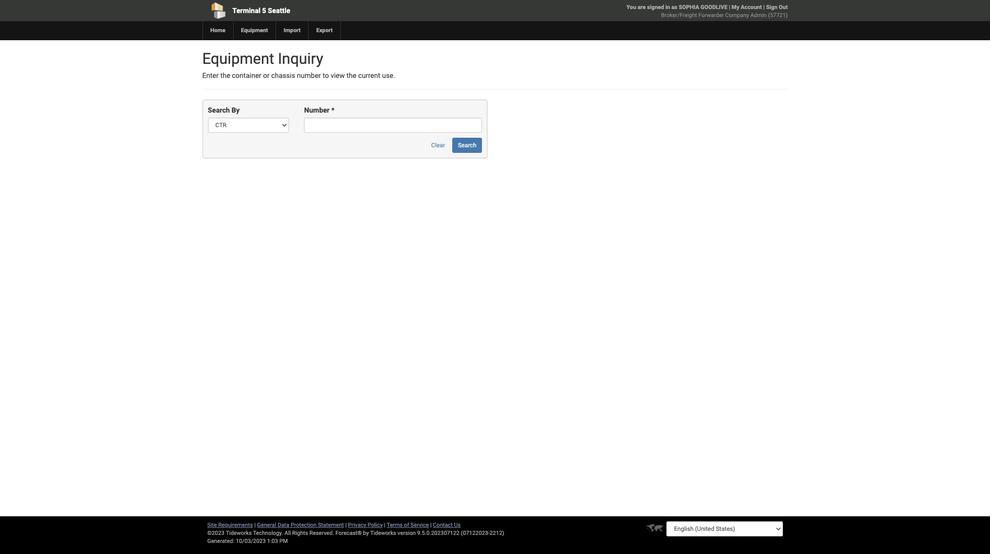 Task type: vqa. For each thing, say whether or not it's contained in the screenshot.
screwdriver's…etc.
no



Task type: describe. For each thing, give the bounding box(es) containing it.
import
[[284, 27, 301, 34]]

*
[[331, 106, 335, 114]]

site requirements link
[[207, 522, 253, 528]]

technology.
[[253, 530, 283, 537]]

service
[[411, 522, 429, 528]]

(07122023-
[[461, 530, 490, 537]]

| up the forecast®
[[345, 522, 347, 528]]

equipment for equipment inquiry enter the container or chassis number to view the current use.
[[202, 50, 274, 67]]

terminal 5 seattle
[[233, 7, 290, 15]]

equipment for equipment
[[241, 27, 268, 34]]

home
[[210, 27, 226, 34]]

export link
[[308, 21, 340, 40]]

view
[[331, 71, 345, 79]]

policy
[[368, 522, 383, 528]]

reserved.
[[310, 530, 334, 537]]

generated:
[[207, 538, 235, 545]]

export
[[316, 27, 333, 34]]

data
[[278, 522, 289, 528]]

| left "sign"
[[764, 4, 765, 11]]

terminal
[[233, 7, 261, 15]]

out
[[779, 4, 788, 11]]

in
[[666, 4, 670, 11]]

contact
[[433, 522, 453, 528]]

terms of service link
[[387, 522, 429, 528]]

version
[[398, 530, 416, 537]]

us
[[454, 522, 461, 528]]

by
[[363, 530, 369, 537]]

use.
[[382, 71, 395, 79]]

home link
[[202, 21, 233, 40]]

search for search
[[458, 142, 477, 149]]

all
[[285, 530, 291, 537]]

equipment link
[[233, 21, 276, 40]]

site
[[207, 522, 217, 528]]

clear
[[431, 142, 445, 149]]

you are signed in as sophia goodlive | my account | sign out broker/freight forwarder company admin (57721)
[[627, 4, 788, 19]]

sign out link
[[766, 4, 788, 11]]

number *
[[304, 106, 335, 114]]

privacy policy link
[[348, 522, 383, 528]]

chassis
[[271, 71, 295, 79]]

forwarder
[[699, 12, 724, 19]]

of
[[404, 522, 409, 528]]

inquiry
[[278, 50, 323, 67]]

enter
[[202, 71, 219, 79]]

9.5.0.202307122
[[417, 530, 460, 537]]



Task type: locate. For each thing, give the bounding box(es) containing it.
tideworks
[[370, 530, 396, 537]]

you
[[627, 4, 637, 11]]

statement
[[318, 522, 344, 528]]

search for search by
[[208, 106, 230, 114]]

| left my
[[729, 4, 731, 11]]

current
[[358, 71, 381, 79]]

goodlive
[[701, 4, 728, 11]]

| left 'general'
[[254, 522, 256, 528]]

search left by
[[208, 106, 230, 114]]

admin
[[751, 12, 767, 19]]

contact us link
[[433, 522, 461, 528]]

0 vertical spatial search
[[208, 106, 230, 114]]

2212)
[[490, 530, 505, 537]]

search by
[[208, 106, 240, 114]]

by
[[232, 106, 240, 114]]

10/03/2023
[[236, 538, 266, 545]]

general data protection statement link
[[257, 522, 344, 528]]

account
[[741, 4, 762, 11]]

the right the enter
[[220, 71, 230, 79]]

1 vertical spatial search
[[458, 142, 477, 149]]

broker/freight
[[661, 12, 697, 19]]

sophia
[[679, 4, 700, 11]]

terms
[[387, 522, 403, 528]]

company
[[726, 12, 749, 19]]

5
[[262, 7, 266, 15]]

are
[[638, 4, 646, 11]]

1 the from the left
[[220, 71, 230, 79]]

equipment inside equipment inquiry enter the container or chassis number to view the current use.
[[202, 50, 274, 67]]

search button
[[453, 138, 482, 153]]

1:03
[[267, 538, 278, 545]]

0 vertical spatial equipment
[[241, 27, 268, 34]]

rights
[[292, 530, 308, 537]]

equipment down terminal 5 seattle
[[241, 27, 268, 34]]

my
[[732, 4, 740, 11]]

equipment
[[241, 27, 268, 34], [202, 50, 274, 67]]

my account link
[[732, 4, 762, 11]]

privacy
[[348, 522, 366, 528]]

requirements
[[218, 522, 253, 528]]

clear button
[[426, 138, 451, 153]]

equipment inquiry enter the container or chassis number to view the current use.
[[202, 50, 395, 79]]

as
[[672, 4, 678, 11]]

number
[[304, 106, 330, 114]]

0 horizontal spatial the
[[220, 71, 230, 79]]

seattle
[[268, 7, 290, 15]]

the right view
[[347, 71, 357, 79]]

search right clear "button"
[[458, 142, 477, 149]]

1 horizontal spatial search
[[458, 142, 477, 149]]

forecast®
[[336, 530, 362, 537]]

the
[[220, 71, 230, 79], [347, 71, 357, 79]]

|
[[729, 4, 731, 11], [764, 4, 765, 11], [254, 522, 256, 528], [345, 522, 347, 528], [384, 522, 386, 528], [430, 522, 432, 528]]

signed
[[647, 4, 664, 11]]

number
[[297, 71, 321, 79]]

to
[[323, 71, 329, 79]]

2 the from the left
[[347, 71, 357, 79]]

site requirements | general data protection statement | privacy policy | terms of service | contact us ©2023 tideworks technology. all rights reserved. forecast® by tideworks version 9.5.0.202307122 (07122023-2212) generated: 10/03/2023 1:03 pm
[[207, 522, 505, 545]]

sign
[[766, 4, 778, 11]]

©2023 tideworks
[[207, 530, 252, 537]]

general
[[257, 522, 276, 528]]

import link
[[276, 21, 308, 40]]

0 horizontal spatial search
[[208, 106, 230, 114]]

1 horizontal spatial the
[[347, 71, 357, 79]]

terminal 5 seattle link
[[202, 0, 438, 21]]

1 vertical spatial equipment
[[202, 50, 274, 67]]

Number * text field
[[304, 118, 482, 133]]

| up '9.5.0.202307122'
[[430, 522, 432, 528]]

search
[[208, 106, 230, 114], [458, 142, 477, 149]]

| up tideworks
[[384, 522, 386, 528]]

(57721)
[[768, 12, 788, 19]]

pm
[[280, 538, 288, 545]]

protection
[[291, 522, 317, 528]]

search inside button
[[458, 142, 477, 149]]

container
[[232, 71, 261, 79]]

equipment up container
[[202, 50, 274, 67]]

or
[[263, 71, 270, 79]]



